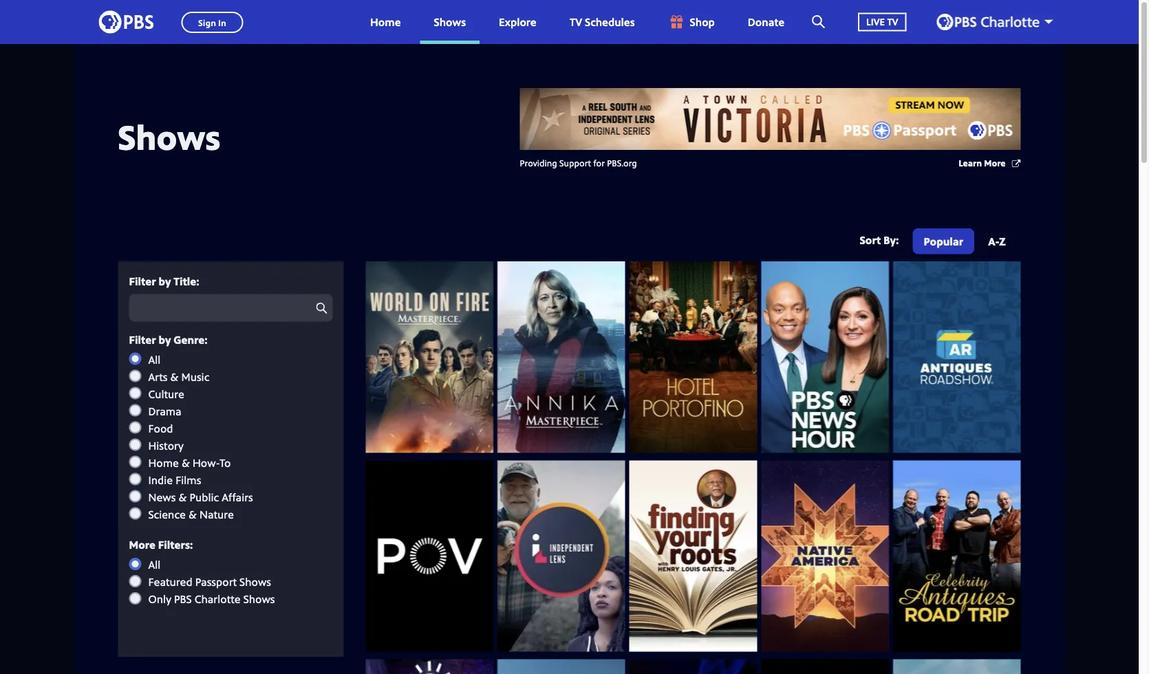 Task type: locate. For each thing, give the bounding box(es) containing it.
1 vertical spatial all
[[148, 557, 161, 572]]

2 filter from the top
[[129, 332, 156, 347]]

more right learn
[[984, 157, 1006, 169]]

by
[[159, 274, 171, 288], [159, 332, 171, 347]]

pbs newshour image
[[761, 262, 889, 453]]

featured
[[148, 575, 192, 589]]

all up featured
[[148, 557, 161, 572]]

0 vertical spatial filter
[[129, 274, 156, 288]]

search image
[[812, 15, 825, 28]]

the caverns sessions image
[[366, 660, 494, 675]]

z
[[1000, 234, 1006, 248]]

1 horizontal spatial home
[[370, 14, 401, 29]]

1 vertical spatial filter
[[129, 332, 156, 347]]

advertisement region
[[520, 88, 1021, 150]]

1 vertical spatial home
[[148, 455, 179, 470]]

0 horizontal spatial tv
[[570, 14, 582, 29]]

schedules
[[585, 14, 635, 29]]

celebrity antiques road trip image
[[893, 461, 1021, 652]]

for
[[593, 157, 605, 169]]

filters:
[[158, 538, 193, 552]]

only
[[148, 592, 171, 607]]

0 vertical spatial all
[[148, 352, 161, 367]]

filter
[[129, 274, 156, 288], [129, 332, 156, 347]]

& down public
[[189, 507, 197, 522]]

news
[[148, 490, 176, 505]]

by left "title:" on the top
[[159, 274, 171, 288]]

more
[[984, 157, 1006, 169], [129, 538, 156, 552]]

filter inside filter by genre: all arts & music culture drama food history home & how-to indie films news & public affairs science & nature
[[129, 332, 156, 347]]

nova image
[[630, 660, 757, 675]]

donate link
[[734, 0, 798, 44]]

1 vertical spatial more
[[129, 538, 156, 552]]

2 by from the top
[[159, 332, 171, 347]]

home
[[370, 14, 401, 29], [148, 455, 179, 470]]

science
[[148, 507, 186, 522]]

2 all from the top
[[148, 557, 161, 572]]

& down films
[[179, 490, 187, 505]]

how-
[[193, 455, 220, 470]]

sort by:
[[860, 233, 899, 247]]

support
[[560, 157, 591, 169]]

pbs image
[[99, 7, 154, 38]]

pov image
[[366, 461, 494, 652]]

home down 'history'
[[148, 455, 179, 470]]

shop
[[690, 14, 715, 29]]

home left shows link
[[370, 14, 401, 29]]

little bird image
[[893, 660, 1021, 675]]

by:
[[884, 233, 899, 247]]

0 vertical spatial by
[[159, 274, 171, 288]]

history
[[148, 438, 184, 453]]

explore
[[499, 14, 537, 29]]

a-
[[988, 234, 1000, 248]]

drama
[[148, 404, 181, 419]]

shows inside shows link
[[434, 14, 466, 29]]

more filters: all featured passport shows only pbs charlotte shows
[[129, 538, 275, 607]]

live tv link
[[845, 0, 921, 44]]

popular
[[924, 234, 964, 248]]

shows
[[434, 14, 466, 29], [118, 113, 221, 160], [240, 575, 271, 589], [243, 592, 275, 607]]

1 horizontal spatial more
[[984, 157, 1006, 169]]

pbs charlotte image
[[937, 14, 1040, 30]]

antiques roadshow image
[[893, 262, 1021, 453]]

providing support for pbs.org
[[520, 157, 637, 169]]

all up arts
[[148, 352, 161, 367]]

tv
[[570, 14, 582, 29], [887, 15, 899, 28]]

1 horizontal spatial tv
[[887, 15, 899, 28]]

nature image
[[498, 660, 625, 675]]

filter up arts
[[129, 332, 156, 347]]

1 all from the top
[[148, 352, 161, 367]]

world on fire image
[[366, 262, 494, 453]]

1 by from the top
[[159, 274, 171, 288]]

0 horizontal spatial more
[[129, 538, 156, 552]]

more left filters:
[[129, 538, 156, 552]]

tv left "schedules"
[[570, 14, 582, 29]]

by inside filter by genre: all arts & music culture drama food history home & how-to indie films news & public affairs science & nature
[[159, 332, 171, 347]]

all inside more filters: all featured passport shows only pbs charlotte shows
[[148, 557, 161, 572]]

0 vertical spatial home
[[370, 14, 401, 29]]

sort
[[860, 233, 881, 247]]

1 vertical spatial by
[[159, 332, 171, 347]]

affairs
[[222, 490, 253, 505]]

filter left "title:" on the top
[[129, 274, 156, 288]]

filter by genre: all arts & music culture drama food history home & how-to indie films news & public affairs science & nature
[[129, 332, 253, 522]]

0 horizontal spatial home
[[148, 455, 179, 470]]

native america image
[[761, 461, 889, 652]]

& up films
[[182, 455, 190, 470]]

donate
[[748, 14, 785, 29]]

tv right live
[[887, 15, 899, 28]]

pbs.org
[[607, 157, 637, 169]]

sort by: element
[[910, 229, 1017, 258]]

&
[[170, 369, 179, 384], [182, 455, 190, 470], [179, 490, 187, 505], [189, 507, 197, 522]]

learn more
[[959, 157, 1006, 169]]

home link
[[357, 0, 415, 44]]

by left genre:
[[159, 332, 171, 347]]

1 filter from the top
[[129, 274, 156, 288]]

all
[[148, 352, 161, 367], [148, 557, 161, 572]]

home inside home link
[[370, 14, 401, 29]]



Task type: describe. For each thing, give the bounding box(es) containing it.
& right arts
[[170, 369, 179, 384]]

annika image
[[498, 262, 625, 453]]

genre:
[[174, 332, 208, 347]]

live
[[867, 15, 885, 28]]

Filter by Title: text field
[[129, 294, 333, 322]]

films
[[176, 473, 201, 487]]

learn more link
[[959, 157, 1021, 170]]

more filters: element
[[129, 557, 333, 607]]

filter by genre: element
[[129, 352, 333, 522]]

music
[[181, 369, 209, 384]]

filter by title:
[[129, 274, 199, 288]]

charlotte
[[195, 592, 241, 607]]

by for title:
[[159, 274, 171, 288]]

explore link
[[485, 0, 550, 44]]

nature
[[200, 507, 234, 522]]

filter for filter by title:
[[129, 274, 156, 288]]

providing
[[520, 157, 557, 169]]

indie
[[148, 473, 173, 487]]

home inside filter by genre: all arts & music culture drama food history home & how-to indie films news & public affairs science & nature
[[148, 455, 179, 470]]

0 vertical spatial more
[[984, 157, 1006, 169]]

tv schedules link
[[556, 0, 649, 44]]

shows link
[[420, 0, 480, 44]]

culture
[[148, 387, 184, 401]]

to
[[220, 455, 231, 470]]

hotel portofino image
[[630, 262, 757, 453]]

finding your roots image
[[630, 461, 757, 652]]

secrets of the dead image
[[761, 660, 889, 675]]

all inside filter by genre: all arts & music culture drama food history home & how-to indie films news & public affairs science & nature
[[148, 352, 161, 367]]

public
[[190, 490, 219, 505]]

passport
[[195, 575, 237, 589]]

title:
[[174, 274, 199, 288]]

a-z
[[988, 234, 1006, 248]]

tv schedules
[[570, 14, 635, 29]]

independent lens image
[[498, 461, 625, 652]]

arts
[[148, 369, 168, 384]]

live tv
[[867, 15, 899, 28]]

filter for filter by genre: all arts & music culture drama food history home & how-to indie films news & public affairs science & nature
[[129, 332, 156, 347]]

more inside more filters: all featured passport shows only pbs charlotte shows
[[129, 538, 156, 552]]

food
[[148, 421, 173, 436]]

pbs
[[174, 592, 192, 607]]

learn
[[959, 157, 982, 169]]

shop link
[[654, 0, 729, 44]]

by for genre:
[[159, 332, 171, 347]]



Task type: vqa. For each thing, say whether or not it's contained in the screenshot.
Home
yes



